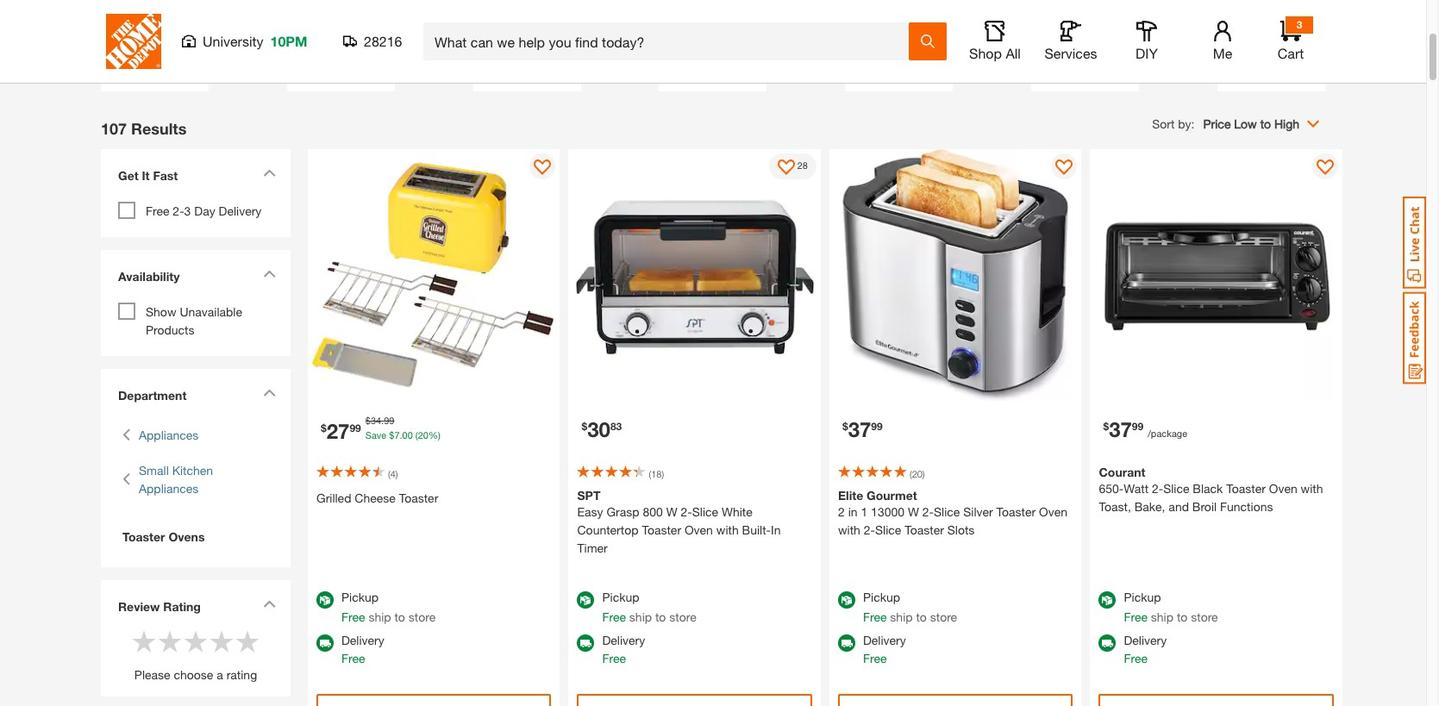 Task type: vqa. For each thing, say whether or not it's contained in the screenshot.
W in the SPT Easy Grasp 800 W 2-Slice White Countertop Toaster Oven with Built-In Timer
yes



Task type: describe. For each thing, give the bounding box(es) containing it.
free 2-3 day delivery
[[146, 203, 262, 218]]

1
[[861, 505, 868, 519]]

1 store from the left
[[409, 610, 436, 625]]

$ for $ 37 99
[[843, 420, 848, 433]]

university 10pm
[[203, 33, 308, 49]]

white ovens link
[[482, 0, 572, 64]]

of
[[917, 48, 928, 63]]

it
[[142, 168, 150, 182]]

7
[[395, 429, 400, 440]]

small
[[139, 463, 169, 477]]

83
[[611, 420, 622, 433]]

shop savings
[[1234, 48, 1309, 63]]

slots
[[948, 523, 975, 537]]

availability
[[118, 269, 180, 283]]

functions
[[1221, 499, 1274, 514]]

$ up save
[[366, 415, 371, 426]]

large ovens
[[679, 48, 747, 63]]

$ for $ 37 99 /package
[[1104, 420, 1109, 433]]

display image for 37
[[1317, 159, 1334, 176]]

bread
[[883, 66, 916, 81]]

650-watt 2-slice black toaster oven with toast, bake, and broil functions image
[[1091, 149, 1343, 401]]

review rating link
[[118, 597, 230, 615]]

diy
[[1136, 45, 1158, 61]]

me button
[[1196, 21, 1251, 62]]

appliances link
[[139, 426, 199, 444]]

20 inside $ 27 99 $ 34 . 99 save $ 7 . 00 ( 20 %)
[[418, 429, 429, 440]]

oven inside elite gourmet 2 in 1 13000 w 2-slice silver toaster oven with 2-slice toaster slots
[[1039, 505, 1068, 519]]

$ for $ 30 83
[[582, 420, 588, 433]]

ship for 37
[[890, 610, 913, 625]]

gourmet
[[867, 488, 918, 503]]

broiler
[[1068, 48, 1103, 63]]

toaster right 'silver'
[[997, 505, 1036, 519]]

all
[[1006, 45, 1021, 61]]

4 caret icon image from the top
[[263, 600, 276, 608]]

650-
[[1099, 481, 1124, 496]]

show
[[146, 304, 176, 319]]

pickup free ship to store for /package
[[1124, 590, 1219, 625]]

800
[[643, 505, 663, 519]]

slice inside courant 650-watt 2-slice black toaster oven with toast, bake, and broil functions
[[1164, 481, 1190, 496]]

back caret image for appliances
[[122, 426, 130, 444]]

in
[[771, 523, 781, 537]]

get
[[118, 168, 139, 182]]

( 4 )
[[388, 468, 398, 480]]

spt easy grasp 800 w 2-slice white countertop toaster oven with built-in timer
[[577, 488, 781, 556]]

1 pickup from the left
[[342, 590, 379, 605]]

ship for 30
[[630, 610, 652, 625]]

( for ( 4 )
[[388, 468, 390, 480]]

large
[[679, 48, 710, 63]]

low
[[1235, 116, 1257, 131]]

convection ovens
[[124, 48, 186, 81]]

to for 37
[[916, 610, 927, 625]]

grilled
[[317, 491, 351, 505]]

choose
[[174, 667, 213, 682]]

4 slices of bread link
[[854, 0, 945, 82]]

show unavailable products link
[[146, 304, 242, 337]]

department link
[[110, 377, 282, 413]]

savings
[[1266, 48, 1309, 63]]

$ 30 83
[[582, 417, 622, 442]]

1 vertical spatial 4
[[390, 468, 396, 480]]

ovens for convection ovens
[[138, 66, 172, 81]]

with inside spt easy grasp 800 w 2-slice white countertop toaster oven with built-in timer
[[717, 523, 739, 537]]

99 for $ 37 99 /package
[[1132, 420, 1144, 433]]

37 for $ 37 99
[[848, 417, 872, 442]]

sort by: price low to high
[[1153, 116, 1300, 131]]

shop all
[[970, 45, 1021, 61]]

1 delivery free from the left
[[342, 633, 385, 666]]

available shipping image for 27
[[317, 635, 334, 652]]

countertop ovens
[[310, 48, 372, 81]]

bake,
[[1135, 499, 1166, 514]]

built-
[[742, 523, 771, 537]]

ovens for toaster ovens
[[169, 529, 205, 544]]

107
[[101, 119, 127, 138]]

elite
[[838, 488, 864, 503]]

18
[[651, 468, 662, 480]]

2 in 1 13000 w 2-slice silver toaster oven with 2-slice toaster slots image
[[830, 149, 1082, 401]]

please
[[134, 667, 170, 682]]

34
[[371, 415, 381, 426]]

toaster inside courant 650-watt 2-slice black toaster oven with toast, bake, and broil functions
[[1227, 481, 1266, 496]]

and
[[1169, 499, 1189, 514]]

2 available shipping image from the left
[[838, 635, 856, 652]]

with inside elite gourmet 2 in 1 13000 w 2-slice silver toaster oven with 2-slice toaster slots
[[838, 523, 861, 537]]

white inside spt easy grasp 800 w 2-slice white countertop toaster oven with built-in timer
[[722, 505, 753, 519]]

99 for $ 37 99
[[872, 420, 883, 433]]

in
[[848, 505, 858, 519]]

0 vertical spatial countertop
[[310, 48, 372, 63]]

available shipping image for 37
[[1099, 635, 1117, 652]]

cart 3
[[1278, 18, 1304, 61]]

sort
[[1153, 116, 1175, 131]]

high
[[1275, 116, 1300, 131]]

w inside elite gourmet 2 in 1 13000 w 2-slice silver toaster oven with 2-slice toaster slots
[[908, 505, 919, 519]]

4 star symbol image from the left
[[209, 628, 235, 654]]

ship for /package
[[1151, 610, 1174, 625]]

delivery for /package
[[1124, 633, 1167, 648]]

4 inside 4 slices of bread
[[871, 48, 878, 63]]

black
[[1193, 481, 1223, 496]]

large ovens link
[[668, 0, 759, 64]]

courant
[[1099, 465, 1146, 480]]

oven inside spt easy grasp 800 w 2-slice white countertop toaster oven with built-in timer
[[685, 523, 713, 537]]

cheese
[[355, 491, 396, 505]]

shop savings image
[[1227, 0, 1317, 42]]

rating
[[227, 667, 257, 682]]

00
[[402, 429, 413, 440]]

toaster left slots
[[905, 523, 944, 537]]

ovens for countertop ovens
[[324, 66, 358, 81]]

broiler image
[[1040, 0, 1131, 42]]

by:
[[1179, 116, 1195, 131]]

display image
[[1056, 159, 1073, 176]]

products
[[146, 322, 195, 337]]

27
[[327, 419, 350, 443]]

back caret image for small kitchen appliances
[[122, 461, 130, 497]]

2 star symbol image from the left
[[157, 628, 183, 654]]

$ for $ 27 99 $ 34 . 99 save $ 7 . 00 ( 20 %)
[[321, 421, 327, 434]]

store for /package
[[1191, 610, 1219, 625]]

) for 37
[[923, 468, 925, 480]]



Task type: locate. For each thing, give the bounding box(es) containing it.
caret icon image inside get it fast link
[[263, 169, 276, 176]]

please choose a rating
[[134, 667, 257, 682]]

1 horizontal spatial 20
[[912, 468, 923, 480]]

with inside courant 650-watt 2-slice black toaster oven with toast, bake, and broil functions
[[1301, 481, 1324, 496]]

1 horizontal spatial 37
[[1109, 417, 1132, 442]]

store
[[409, 610, 436, 625], [670, 610, 697, 625], [931, 610, 958, 625], [1191, 610, 1219, 625]]

countertop ovens image
[[296, 0, 386, 42]]

star symbol image up please
[[131, 628, 157, 654]]

star symbol image up a
[[209, 628, 235, 654]]

2 pickup from the left
[[602, 590, 640, 605]]

37 up courant
[[1109, 417, 1132, 442]]

2- down 1
[[864, 523, 876, 537]]

back caret image
[[122, 426, 130, 444], [122, 461, 130, 497]]

oven inside courant 650-watt 2-slice black toaster oven with toast, bake, and broil functions
[[1270, 481, 1298, 496]]

easy grasp 800 w 2-slice white countertop toaster oven with built-in timer image
[[569, 149, 821, 401]]

. right save
[[400, 429, 402, 440]]

2 37 from the left
[[1109, 417, 1132, 442]]

1 display image from the left
[[534, 159, 552, 176]]

pickup for 37
[[863, 590, 901, 605]]

3 pickup from the left
[[863, 590, 901, 605]]

1 horizontal spatial )
[[662, 468, 664, 480]]

available shipping image
[[317, 635, 334, 652], [838, 635, 856, 652], [1099, 635, 1117, 652]]

$
[[366, 415, 371, 426], [582, 420, 588, 433], [843, 420, 848, 433], [1104, 420, 1109, 433], [321, 421, 327, 434], [389, 429, 395, 440]]

review
[[118, 599, 160, 614]]

me
[[1213, 45, 1233, 61]]

pickup for 30
[[602, 590, 640, 605]]

2 appliances from the top
[[139, 481, 199, 496]]

$ 27 99 $ 34 . 99 save $ 7 . 00 ( 20 %)
[[321, 415, 441, 443]]

small kitchen appliances
[[139, 463, 213, 496]]

appliances down small
[[139, 481, 199, 496]]

$ inside $ 37 99 /package
[[1104, 420, 1109, 433]]

3 inside cart 3
[[1297, 18, 1303, 31]]

results
[[131, 119, 187, 138]]

99 left save
[[350, 421, 361, 434]]

star symbol image up please choose a rating
[[183, 628, 209, 654]]

toaster down 800
[[642, 523, 681, 537]]

countertop down countertop ovens image
[[310, 48, 372, 63]]

grilled cheese toaster image
[[308, 149, 560, 401]]

10pm
[[270, 33, 308, 49]]

99 left /package
[[1132, 420, 1144, 433]]

( inside $ 27 99 $ 34 . 99 save $ 7 . 00 ( 20 %)
[[416, 429, 418, 440]]

( up gourmet
[[910, 468, 912, 480]]

toaster inside spt easy grasp 800 w 2-slice white countertop toaster oven with built-in timer
[[642, 523, 681, 537]]

toaster
[[1227, 481, 1266, 496], [399, 491, 438, 505], [997, 505, 1036, 519], [642, 523, 681, 537], [905, 523, 944, 537], [122, 529, 165, 544]]

2 caret icon image from the top
[[263, 270, 276, 277]]

99 inside $ 37 99 /package
[[1132, 420, 1144, 433]]

/package
[[1148, 428, 1188, 439]]

0 horizontal spatial oven
[[685, 523, 713, 537]]

37
[[848, 417, 872, 442], [1109, 417, 1132, 442]]

toaster ovens link
[[118, 527, 273, 546]]

grilled cheese toaster
[[317, 491, 438, 505]]

delivery free for 30
[[602, 633, 645, 666]]

0 horizontal spatial 4
[[390, 468, 396, 480]]

to for /package
[[1177, 610, 1188, 625]]

display image
[[534, 159, 552, 176], [778, 159, 795, 176], [1317, 159, 1334, 176]]

toaster inside toaster ovens link
[[122, 529, 165, 544]]

large ovens image
[[668, 0, 759, 42]]

0 horizontal spatial display image
[[534, 159, 552, 176]]

3 star symbol image from the left
[[183, 628, 209, 654]]

pickup for /package
[[1124, 590, 1161, 605]]

white ovens
[[493, 48, 562, 63]]

services
[[1045, 45, 1098, 61]]

$ 37 99
[[843, 417, 883, 442]]

37 up elite
[[848, 417, 872, 442]]

4 pickup free ship to store from the left
[[1124, 590, 1219, 625]]

. up save
[[381, 415, 384, 426]]

1 horizontal spatial white
[[722, 505, 753, 519]]

feedback link image
[[1403, 292, 1427, 385]]

price
[[1204, 116, 1231, 131]]

2- up bake,
[[1152, 481, 1164, 496]]

ovens right large
[[713, 48, 747, 63]]

broil
[[1193, 499, 1217, 514]]

available for pickup image
[[838, 592, 856, 609], [1099, 592, 1117, 609]]

1 vertical spatial appliances
[[139, 481, 199, 496]]

)
[[396, 468, 398, 480], [662, 468, 664, 480], [923, 468, 925, 480]]

shop
[[970, 45, 1002, 61], [1234, 48, 1263, 63]]

1 vertical spatial back caret image
[[122, 461, 130, 497]]

live chat image
[[1403, 197, 1427, 289]]

ovens for white ovens
[[527, 48, 562, 63]]

3 display image from the left
[[1317, 159, 1334, 176]]

2 w from the left
[[908, 505, 919, 519]]

(
[[416, 429, 418, 440], [388, 468, 390, 480], [649, 468, 651, 480], [910, 468, 912, 480]]

white
[[493, 48, 524, 63], [722, 505, 753, 519]]

( up 800
[[649, 468, 651, 480]]

save
[[366, 429, 387, 440]]

$ left save
[[321, 421, 327, 434]]

0 horizontal spatial 3
[[184, 203, 191, 218]]

) for 30
[[662, 468, 664, 480]]

2 delivery free from the left
[[602, 633, 645, 666]]

shop left all
[[970, 45, 1002, 61]]

get it fast link
[[110, 157, 282, 197]]

( 20 )
[[910, 468, 925, 480]]

free 2-3 day delivery link
[[146, 203, 262, 218]]

$ 37 99 /package
[[1104, 417, 1188, 442]]

delivery free
[[342, 633, 385, 666], [602, 633, 645, 666], [863, 633, 906, 666], [1124, 633, 1167, 666]]

w right 800
[[667, 505, 678, 519]]

%)
[[429, 429, 441, 440]]

1 horizontal spatial w
[[908, 505, 919, 519]]

4 slices of bread image
[[854, 0, 945, 42]]

30
[[588, 417, 611, 442]]

caret icon image
[[263, 169, 276, 176], [263, 270, 276, 277], [263, 389, 276, 396], [263, 600, 276, 608]]

0 vertical spatial .
[[381, 415, 384, 426]]

1 horizontal spatial available for pickup image
[[577, 592, 595, 609]]

0 horizontal spatial available shipping image
[[317, 635, 334, 652]]

4 delivery free from the left
[[1124, 633, 1167, 666]]

available for pickup image for /package
[[1099, 592, 1117, 609]]

13000
[[871, 505, 905, 519]]

1 caret icon image from the top
[[263, 169, 276, 176]]

slice inside spt easy grasp 800 w 2-slice white countertop toaster oven with built-in timer
[[692, 505, 719, 519]]

2 available for pickup image from the left
[[1099, 592, 1117, 609]]

to for 30
[[656, 610, 666, 625]]

3 left day
[[184, 203, 191, 218]]

broiler link
[[1040, 0, 1131, 64]]

ovens down 28216 button
[[324, 66, 358, 81]]

0 vertical spatial 4
[[871, 48, 878, 63]]

toast,
[[1099, 499, 1132, 514]]

rating
[[163, 599, 201, 614]]

3 available shipping image from the left
[[1099, 635, 1117, 652]]

1 ) from the left
[[396, 468, 398, 480]]

oven up functions at the right of page
[[1270, 481, 1298, 496]]

) up elite gourmet 2 in 1 13000 w 2-slice silver toaster oven with 2-slice toaster slots
[[923, 468, 925, 480]]

shop for shop all
[[970, 45, 1002, 61]]

2 ) from the left
[[662, 468, 664, 480]]

1 vertical spatial .
[[400, 429, 402, 440]]

delivery free for /package
[[1124, 633, 1167, 666]]

2 store from the left
[[670, 610, 697, 625]]

1 37 from the left
[[848, 417, 872, 442]]

( 18 )
[[649, 468, 664, 480]]

4 left slices
[[871, 48, 878, 63]]

convection ovens link
[[110, 0, 200, 82]]

0 horizontal spatial shop
[[970, 45, 1002, 61]]

ovens down white ovens image
[[527, 48, 562, 63]]

1 horizontal spatial countertop
[[577, 523, 639, 537]]

99 up gourmet
[[872, 420, 883, 433]]

fast
[[153, 168, 178, 182]]

ovens down small kitchen appliances
[[169, 529, 205, 544]]

shop for shop savings
[[1234, 48, 1263, 63]]

99 for $ 27 99 $ 34 . 99 save $ 7 . 00 ( 20 %)
[[350, 421, 361, 434]]

$ inside $ 37 99
[[843, 420, 848, 433]]

3 delivery free from the left
[[863, 633, 906, 666]]

services button
[[1044, 21, 1099, 62]]

the home depot logo image
[[106, 14, 161, 69]]

w inside spt easy grasp 800 w 2-slice white countertop toaster oven with built-in timer
[[667, 505, 678, 519]]

1 horizontal spatial 4
[[871, 48, 878, 63]]

unavailable
[[180, 304, 242, 319]]

4 ship from the left
[[1151, 610, 1174, 625]]

available shipping image
[[577, 635, 595, 652]]

slice right 800
[[692, 505, 719, 519]]

slice down 13000
[[876, 523, 902, 537]]

1 pickup free ship to store from the left
[[342, 590, 436, 625]]

university
[[203, 33, 264, 49]]

2 pickup free ship to store from the left
[[602, 590, 697, 625]]

toaster right cheese
[[399, 491, 438, 505]]

3 caret icon image from the top
[[263, 389, 276, 396]]

0 horizontal spatial .
[[381, 415, 384, 426]]

toaster up functions at the right of page
[[1227, 481, 1266, 496]]

1 available for pickup image from the left
[[317, 592, 334, 609]]

0 vertical spatial oven
[[1270, 481, 1298, 496]]

2- inside courant 650-watt 2-slice black toaster oven with toast, bake, and broil functions
[[1152, 481, 1164, 496]]

oven left built-
[[685, 523, 713, 537]]

28
[[798, 160, 808, 171]]

store for 30
[[670, 610, 697, 625]]

delivery for 30
[[602, 633, 645, 648]]

caret icon image for department
[[263, 389, 276, 396]]

1 horizontal spatial available shipping image
[[838, 635, 856, 652]]

star symbol image
[[131, 628, 157, 654], [157, 628, 183, 654], [183, 628, 209, 654], [209, 628, 235, 654]]

2- inside spt easy grasp 800 w 2-slice white countertop toaster oven with built-in timer
[[681, 505, 692, 519]]

1 available for pickup image from the left
[[838, 592, 856, 609]]

0 horizontal spatial with
[[717, 523, 739, 537]]

0 horizontal spatial 20
[[418, 429, 429, 440]]

1 vertical spatial white
[[722, 505, 753, 519]]

What can we help you find today? search field
[[435, 23, 908, 60]]

1 ship from the left
[[369, 610, 391, 625]]

a
[[217, 667, 223, 682]]

toaster down small kitchen appliances
[[122, 529, 165, 544]]

ovens for large ovens
[[713, 48, 747, 63]]

1 horizontal spatial with
[[838, 523, 861, 537]]

2-
[[173, 203, 184, 218], [1152, 481, 1164, 496], [681, 505, 692, 519], [923, 505, 934, 519], [864, 523, 876, 537]]

2
[[838, 505, 845, 519]]

store for 37
[[931, 610, 958, 625]]

1 horizontal spatial display image
[[778, 159, 795, 176]]

2 display image from the left
[[778, 159, 795, 176]]

white inside white ovens link
[[493, 48, 524, 63]]

$ up courant
[[1104, 420, 1109, 433]]

$ left 83
[[582, 420, 588, 433]]

caret icon image inside department link
[[263, 389, 276, 396]]

3 up 'cart'
[[1297, 18, 1303, 31]]

2 horizontal spatial with
[[1301, 481, 1324, 496]]

28216 button
[[343, 33, 403, 50]]

0 vertical spatial appliances
[[139, 427, 199, 442]]

99 inside $ 37 99
[[872, 420, 883, 433]]

available for pickup image for ( 18 )
[[577, 592, 595, 609]]

0 horizontal spatial available for pickup image
[[838, 592, 856, 609]]

( right 00
[[416, 429, 418, 440]]

display image for 27
[[534, 159, 552, 176]]

slice up slots
[[934, 505, 960, 519]]

1 available shipping image from the left
[[317, 635, 334, 652]]

get it fast
[[118, 168, 178, 182]]

appliances
[[139, 427, 199, 442], [139, 481, 199, 496]]

w right 13000
[[908, 505, 919, 519]]

37 for $ 37 99 /package
[[1109, 417, 1132, 442]]

4 store from the left
[[1191, 610, 1219, 625]]

kitchen
[[172, 463, 213, 477]]

caret icon image for get it fast
[[263, 169, 276, 176]]

3 store from the left
[[931, 610, 958, 625]]

oven left toast,
[[1039, 505, 1068, 519]]

) up grilled cheese toaster
[[396, 468, 398, 480]]

convection ovens image
[[110, 0, 200, 42]]

pickup free ship to store for 37
[[863, 590, 958, 625]]

) up 800
[[662, 468, 664, 480]]

slice up and
[[1164, 481, 1190, 496]]

toaster inside grilled cheese toaster link
[[399, 491, 438, 505]]

countertop
[[310, 48, 372, 63], [577, 523, 639, 537]]

$ up elite
[[843, 420, 848, 433]]

28216
[[364, 33, 402, 49]]

3
[[1297, 18, 1303, 31], [184, 203, 191, 218]]

2 horizontal spatial display image
[[1317, 159, 1334, 176]]

1 horizontal spatial .
[[400, 429, 402, 440]]

3 ) from the left
[[923, 468, 925, 480]]

back caret image left "appliances" link
[[122, 426, 130, 444]]

0 vertical spatial 20
[[418, 429, 429, 440]]

countertop down "grasp"
[[577, 523, 639, 537]]

appliances up small
[[139, 427, 199, 442]]

1 horizontal spatial available for pickup image
[[1099, 592, 1117, 609]]

timer
[[577, 541, 608, 556]]

review rating
[[118, 599, 201, 614]]

1 vertical spatial 3
[[184, 203, 191, 218]]

available for pickup image
[[317, 592, 334, 609], [577, 592, 595, 609]]

available for pickup image for ( 4 )
[[317, 592, 334, 609]]

1 horizontal spatial 3
[[1297, 18, 1303, 31]]

1 star symbol image from the left
[[131, 628, 157, 654]]

0 horizontal spatial 37
[[848, 417, 872, 442]]

1 horizontal spatial oven
[[1039, 505, 1068, 519]]

star symbol image
[[235, 628, 260, 654]]

0 vertical spatial white
[[493, 48, 524, 63]]

shop inside button
[[970, 45, 1002, 61]]

ovens inside convection ovens
[[138, 66, 172, 81]]

1 appliances from the top
[[139, 427, 199, 442]]

cart
[[1278, 45, 1304, 61]]

4 up grilled cheese toaster
[[390, 468, 396, 480]]

star symbol image down "review rating" link
[[157, 628, 183, 654]]

show unavailable products
[[146, 304, 242, 337]]

delivery
[[219, 203, 262, 218], [342, 633, 385, 648], [602, 633, 645, 648], [863, 633, 906, 648], [1124, 633, 1167, 648]]

$ right save
[[389, 429, 395, 440]]

2 horizontal spatial available shipping image
[[1099, 635, 1117, 652]]

ovens down convection
[[138, 66, 172, 81]]

caret icon image inside availability link
[[263, 270, 276, 277]]

caret icon image for availability
[[263, 270, 276, 277]]

2 horizontal spatial oven
[[1270, 481, 1298, 496]]

0 horizontal spatial available for pickup image
[[317, 592, 334, 609]]

display image inside the 28 dropdown button
[[778, 159, 795, 176]]

1 horizontal spatial shop
[[1234, 48, 1263, 63]]

( up grilled cheese toaster
[[388, 468, 390, 480]]

convection
[[124, 48, 186, 63]]

delivery free for 37
[[863, 633, 906, 666]]

grilled cheese toaster link
[[317, 489, 552, 507]]

pickup free ship to store for 30
[[602, 590, 697, 625]]

1 vertical spatial oven
[[1039, 505, 1068, 519]]

courant 650-watt 2-slice black toaster oven with toast, bake, and broil functions
[[1099, 465, 1324, 514]]

2 available for pickup image from the left
[[577, 592, 595, 609]]

w
[[667, 505, 678, 519], [908, 505, 919, 519]]

0 horizontal spatial countertop
[[310, 48, 372, 63]]

99 right 34
[[384, 415, 395, 426]]

1 vertical spatial countertop
[[577, 523, 639, 537]]

2 horizontal spatial )
[[923, 468, 925, 480]]

1 w from the left
[[667, 505, 678, 519]]

availability link
[[110, 258, 282, 298]]

white up built-
[[722, 505, 753, 519]]

shop right me
[[1234, 48, 1263, 63]]

spt
[[577, 488, 601, 503]]

0 vertical spatial back caret image
[[122, 426, 130, 444]]

watt
[[1124, 481, 1149, 496]]

3 pickup free ship to store from the left
[[863, 590, 958, 625]]

diy button
[[1120, 21, 1175, 62]]

( for ( 18 )
[[649, 468, 651, 480]]

countertop ovens link
[[296, 0, 386, 82]]

2 back caret image from the top
[[122, 461, 130, 497]]

countertop inside spt easy grasp 800 w 2-slice white countertop toaster oven with built-in timer
[[577, 523, 639, 537]]

white down white ovens image
[[493, 48, 524, 63]]

silver
[[964, 505, 993, 519]]

1 vertical spatial 20
[[912, 468, 923, 480]]

2 vertical spatial oven
[[685, 523, 713, 537]]

3 ship from the left
[[890, 610, 913, 625]]

2- right 800
[[681, 505, 692, 519]]

4 pickup from the left
[[1124, 590, 1161, 605]]

ovens inside countertop ovens
[[324, 66, 358, 81]]

4
[[871, 48, 878, 63], [390, 468, 396, 480]]

( for ( 20 )
[[910, 468, 912, 480]]

$ inside $ 30 83
[[582, 420, 588, 433]]

0 vertical spatial 3
[[1297, 18, 1303, 31]]

1 back caret image from the top
[[122, 426, 130, 444]]

0 horizontal spatial )
[[396, 468, 398, 480]]

2- down ( 20 )
[[923, 505, 934, 519]]

delivery for 37
[[863, 633, 906, 648]]

20 up gourmet
[[912, 468, 923, 480]]

appliances inside small kitchen appliances
[[139, 481, 199, 496]]

grasp
[[607, 505, 640, 519]]

0 horizontal spatial w
[[667, 505, 678, 519]]

2- left day
[[173, 203, 184, 218]]

2 ship from the left
[[630, 610, 652, 625]]

pickup free ship to store
[[342, 590, 436, 625], [602, 590, 697, 625], [863, 590, 958, 625], [1124, 590, 1219, 625]]

white ovens image
[[482, 0, 572, 42]]

107 results
[[101, 119, 187, 138]]

available for pickup image for 37
[[838, 592, 856, 609]]

back caret image left small
[[122, 461, 130, 497]]

20 right 00
[[418, 429, 429, 440]]

small kitchen appliances link
[[139, 461, 269, 497]]

0 horizontal spatial white
[[493, 48, 524, 63]]



